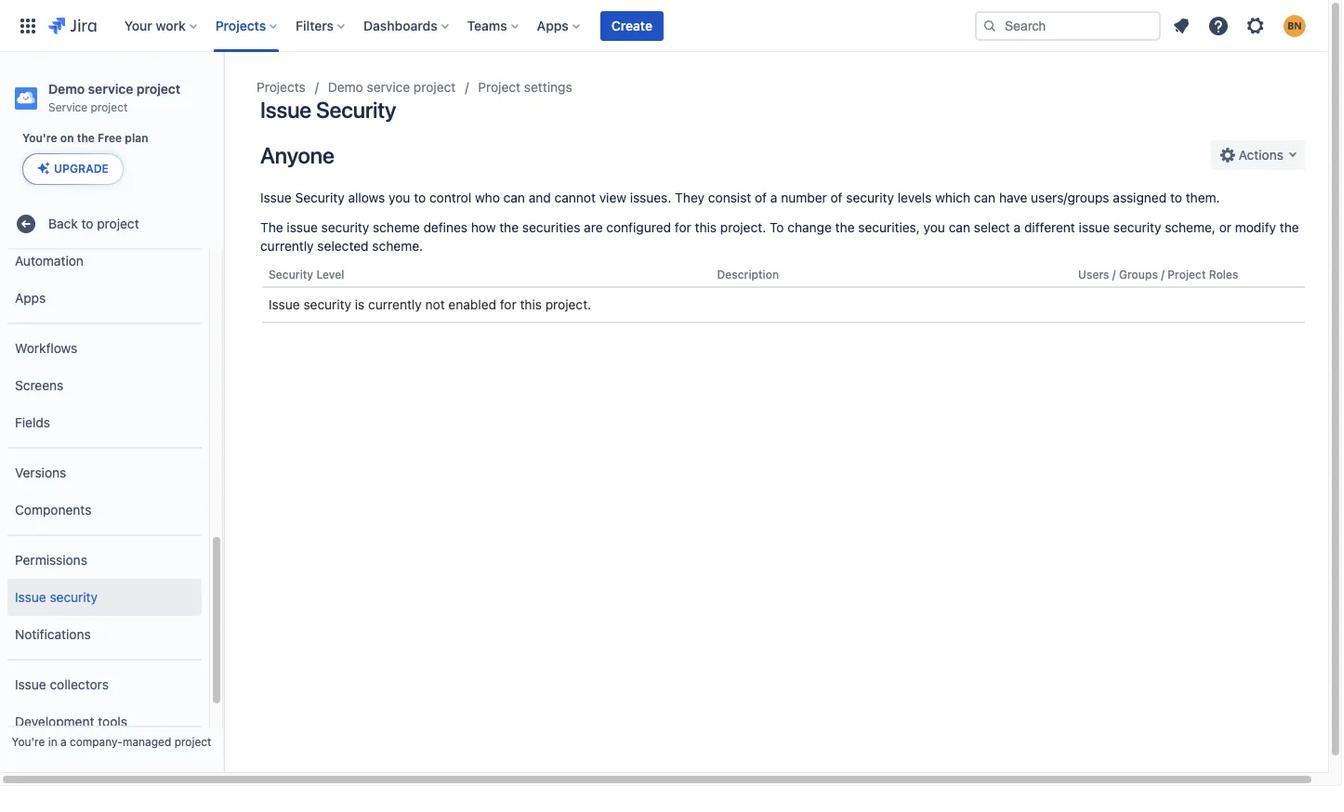 Task type: vqa. For each thing, say whether or not it's contained in the screenshot.


Task type: describe. For each thing, give the bounding box(es) containing it.
them.
[[1186, 190, 1220, 205]]

issue security
[[260, 97, 396, 123]]

scheme
[[373, 219, 420, 235]]

you're on the free plan
[[22, 131, 148, 145]]

security down "level"
[[304, 297, 352, 313]]

demo service project
[[328, 79, 456, 95]]

control
[[429, 190, 472, 205]]

2 of from the left
[[831, 190, 843, 205]]

teams button
[[462, 11, 526, 40]]

users
[[1078, 268, 1110, 282]]

security level
[[269, 268, 344, 282]]

notifications link
[[7, 617, 202, 654]]

1 / from the left
[[1113, 268, 1116, 282]]

fields
[[15, 414, 50, 430]]

you're in a company-managed project
[[12, 735, 211, 749]]

configured
[[607, 219, 671, 235]]

free
[[98, 131, 122, 145]]

your
[[124, 17, 152, 33]]

number
[[781, 190, 827, 205]]

your profile and settings image
[[1284, 14, 1306, 37]]

different
[[1025, 219, 1076, 235]]

workflows
[[15, 340, 77, 356]]

projects link
[[257, 76, 306, 99]]

service
[[48, 100, 88, 114]]

automation link
[[7, 243, 202, 280]]

modify
[[1235, 219, 1277, 235]]

securities,
[[858, 219, 920, 235]]

0 horizontal spatial you
[[389, 190, 410, 205]]

issue security is currently not enabled for this project.
[[269, 297, 591, 313]]

currently inside the issue security scheme defines how the securities are configured for this project. to change the securities, you can select a different issue security scheme, or modify the currently selected scheme.
[[260, 238, 314, 254]]

development
[[15, 714, 94, 730]]

scheme,
[[1165, 219, 1216, 235]]

0 horizontal spatial to
[[81, 215, 93, 231]]

projects button
[[210, 11, 285, 40]]

1 horizontal spatial to
[[414, 190, 426, 205]]

cannot
[[555, 190, 596, 205]]

assigned
[[1113, 190, 1167, 205]]

filters
[[296, 17, 334, 33]]

2 vertical spatial security
[[269, 268, 313, 282]]

filters button
[[290, 11, 352, 40]]

the
[[260, 219, 283, 235]]

how
[[471, 219, 496, 235]]

versions
[[15, 465, 66, 480]]

workflows link
[[7, 330, 202, 367]]

actions
[[1236, 146, 1284, 162]]

select
[[974, 219, 1010, 235]]

apps link
[[7, 280, 202, 317]]

demo for demo service project
[[328, 79, 363, 95]]

managed
[[123, 735, 171, 749]]

security up securities,
[[846, 190, 894, 205]]

1 vertical spatial project.
[[546, 297, 591, 313]]

1 issue from the left
[[287, 219, 318, 235]]

project right managed
[[174, 735, 211, 749]]

change
[[788, 219, 832, 235]]

you inside the issue security scheme defines how the securities are configured for this project. to change the securities, you can select a different issue security scheme, or modify the currently selected scheme.
[[924, 219, 945, 235]]

2 horizontal spatial to
[[1170, 190, 1183, 205]]

the right modify
[[1280, 219, 1300, 235]]

2 issue from the left
[[1079, 219, 1110, 235]]

2 horizontal spatial can
[[974, 190, 996, 205]]

project for demo service project service project
[[136, 81, 181, 97]]

development tools link
[[7, 704, 202, 741]]

issue collectors
[[15, 677, 109, 692]]

issue security allows you to control who can and cannot view issues. they consist of a number of security levels which can have users/groups assigned to them.
[[260, 190, 1220, 205]]

view
[[599, 190, 627, 205]]

groups
[[1119, 268, 1158, 282]]

defines
[[423, 219, 468, 235]]

actions button
[[1211, 140, 1305, 170]]

is
[[355, 297, 365, 313]]

project up free
[[91, 100, 128, 114]]

collectors
[[50, 677, 109, 692]]

create button
[[600, 11, 664, 40]]

components
[[15, 502, 91, 518]]

apps for apps dropdown button
[[537, 17, 569, 33]]

company-
[[70, 735, 123, 749]]

teams
[[467, 17, 507, 33]]

issue for issue security
[[260, 97, 311, 123]]

who
[[475, 190, 500, 205]]

upgrade
[[54, 162, 109, 176]]

issue for issue security is currently not enabled for this project.
[[269, 297, 300, 313]]

back
[[48, 215, 78, 231]]

service for demo service project service project
[[88, 81, 133, 97]]

primary element
[[11, 0, 975, 52]]

group containing issue collectors
[[7, 659, 202, 747]]

help image
[[1208, 14, 1230, 37]]

security inside issue security link
[[50, 589, 98, 605]]

notifications image
[[1171, 14, 1193, 37]]

consist
[[708, 190, 751, 205]]

upgrade button
[[23, 154, 123, 184]]

screens
[[15, 377, 64, 393]]

sidebar navigation image
[[203, 74, 244, 112]]

1 horizontal spatial a
[[771, 190, 778, 205]]

in
[[48, 735, 57, 749]]

the issue security scheme defines how the securities are configured for this project. to change the securities, you can select a different issue security scheme, or modify the currently selected scheme.
[[260, 219, 1300, 254]]

issue security
[[15, 589, 98, 605]]

demo for demo service project service project
[[48, 81, 85, 97]]

to
[[770, 219, 784, 235]]

back to project
[[48, 215, 139, 231]]

0 horizontal spatial for
[[500, 297, 517, 313]]



Task type: locate. For each thing, give the bounding box(es) containing it.
selected
[[317, 238, 369, 254]]

this right enabled
[[520, 297, 542, 313]]

0 horizontal spatial apps
[[15, 290, 46, 306]]

0 vertical spatial a
[[771, 190, 778, 205]]

the right how
[[499, 219, 519, 235]]

issue
[[260, 97, 311, 123], [260, 190, 292, 205], [269, 297, 300, 313], [15, 589, 46, 605], [15, 677, 46, 692]]

issues.
[[630, 190, 672, 205]]

1 vertical spatial this
[[520, 297, 542, 313]]

security for issue security allows you to control who can and cannot view issues. they consist of a number of security levels which can have users/groups assigned to them.
[[295, 190, 345, 205]]

scheme.
[[372, 238, 423, 254]]

1 horizontal spatial project.
[[720, 219, 766, 235]]

project for demo service project
[[414, 79, 456, 95]]

1 horizontal spatial this
[[695, 219, 717, 235]]

0 vertical spatial for
[[675, 219, 692, 235]]

for down they
[[675, 219, 692, 235]]

back to project link
[[7, 206, 216, 243]]

0 horizontal spatial of
[[755, 190, 767, 205]]

project for back to project
[[97, 215, 139, 231]]

service up free
[[88, 81, 133, 97]]

automation
[[15, 253, 84, 268]]

1 horizontal spatial /
[[1161, 268, 1165, 282]]

permissions
[[15, 552, 87, 568]]

apps right teams dropdown button at top left
[[537, 17, 569, 33]]

of right consist
[[755, 190, 767, 205]]

2 vertical spatial a
[[60, 735, 67, 749]]

0 horizontal spatial service
[[88, 81, 133, 97]]

permissions link
[[7, 542, 202, 579]]

you down which
[[924, 219, 945, 235]]

this
[[695, 219, 717, 235], [520, 297, 542, 313]]

0 horizontal spatial demo
[[48, 81, 85, 97]]

issue down users/groups
[[1079, 219, 1110, 235]]

description
[[717, 268, 779, 282]]

of right number
[[831, 190, 843, 205]]

or
[[1220, 219, 1232, 235]]

1 vertical spatial apps
[[15, 290, 46, 306]]

you're
[[22, 131, 57, 145], [12, 735, 45, 749]]

project down dashboards popup button
[[414, 79, 456, 95]]

0 horizontal spatial can
[[504, 190, 525, 205]]

0 vertical spatial you
[[389, 190, 410, 205]]

apps down automation
[[15, 290, 46, 306]]

demo
[[328, 79, 363, 95], [48, 81, 85, 97]]

can left and
[[504, 190, 525, 205]]

small image
[[1221, 147, 1236, 162]]

security
[[316, 97, 396, 123], [295, 190, 345, 205], [269, 268, 313, 282]]

for right enabled
[[500, 297, 517, 313]]

demo service project link
[[328, 76, 456, 99]]

security left "level"
[[269, 268, 313, 282]]

the right change
[[836, 219, 855, 235]]

issue right the
[[287, 219, 318, 235]]

0 horizontal spatial project.
[[546, 297, 591, 313]]

0 horizontal spatial project
[[478, 79, 521, 95]]

1 horizontal spatial can
[[949, 219, 971, 235]]

4 group from the top
[[7, 535, 202, 659]]

/ right users
[[1113, 268, 1116, 282]]

project settings
[[478, 79, 572, 95]]

security up notifications
[[50, 589, 98, 605]]

issue for issue security allows you to control who can and cannot view issues. they consist of a number of security levels which can have users/groups assigned to them.
[[260, 190, 292, 205]]

issue down the security level
[[269, 297, 300, 313]]

demo up issue security
[[328, 79, 363, 95]]

notifications
[[15, 626, 91, 642]]

project. down securities
[[546, 297, 591, 313]]

apps button
[[532, 11, 587, 40]]

2 group from the top
[[7, 323, 202, 447]]

settings
[[524, 79, 572, 95]]

apps
[[537, 17, 569, 33], [15, 290, 46, 306]]

issue collectors link
[[7, 667, 202, 704]]

issue security link
[[7, 579, 202, 617]]

issue for issue security
[[15, 589, 46, 605]]

settings image
[[1245, 14, 1267, 37]]

levels
[[898, 190, 932, 205]]

they
[[675, 190, 705, 205]]

and
[[529, 190, 551, 205]]

a
[[771, 190, 778, 205], [1014, 219, 1021, 235], [60, 735, 67, 749]]

project. inside the issue security scheme defines how the securities are configured for this project. to change the securities, you can select a different issue security scheme, or modify the currently selected scheme.
[[720, 219, 766, 235]]

your work
[[124, 17, 186, 33]]

banner containing your work
[[0, 0, 1329, 52]]

currently right is
[[368, 297, 422, 313]]

to left them.
[[1170, 190, 1183, 205]]

1 vertical spatial currently
[[368, 297, 422, 313]]

versions link
[[7, 455, 202, 492]]

0 horizontal spatial issue
[[287, 219, 318, 235]]

project up automation link
[[97, 215, 139, 231]]

1 vertical spatial you
[[924, 219, 945, 235]]

create
[[612, 17, 653, 33]]

you up scheme
[[389, 190, 410, 205]]

1 horizontal spatial service
[[367, 79, 410, 95]]

of
[[755, 190, 767, 205], [831, 190, 843, 205]]

1 of from the left
[[755, 190, 767, 205]]

currently down the
[[260, 238, 314, 254]]

you're left the on
[[22, 131, 57, 145]]

project left roles
[[1168, 268, 1206, 282]]

apps for apps link
[[15, 290, 46, 306]]

security down the 'assigned'
[[1114, 219, 1162, 235]]

you
[[389, 190, 410, 205], [924, 219, 945, 235]]

users / groups / project roles
[[1078, 268, 1239, 282]]

0 horizontal spatial this
[[520, 297, 542, 313]]

jira image
[[48, 14, 96, 37], [48, 14, 96, 37]]

2 horizontal spatial a
[[1014, 219, 1021, 235]]

on
[[60, 131, 74, 145]]

screens link
[[7, 367, 202, 405]]

2 / from the left
[[1161, 268, 1165, 282]]

project. down issue security allows you to control who can and cannot view issues. they consist of a number of security levels which can have users/groups assigned to them.
[[720, 219, 766, 235]]

Search field
[[975, 11, 1161, 40]]

1 vertical spatial project
[[1168, 268, 1206, 282]]

1 horizontal spatial you
[[924, 219, 945, 235]]

to left control
[[414, 190, 426, 205]]

demo inside demo service project service project
[[48, 81, 85, 97]]

project inside "link"
[[414, 79, 456, 95]]

1 horizontal spatial project
[[1168, 268, 1206, 282]]

dashboards button
[[358, 11, 456, 40]]

projects inside popup button
[[215, 17, 266, 33]]

plan
[[125, 131, 148, 145]]

fields link
[[7, 405, 202, 442]]

issue up the
[[260, 190, 292, 205]]

a up to
[[771, 190, 778, 205]]

a right select
[[1014, 219, 1021, 235]]

a right "in"
[[60, 735, 67, 749]]

0 vertical spatial project.
[[720, 219, 766, 235]]

to right back
[[81, 215, 93, 231]]

security left "allows"
[[295, 190, 345, 205]]

service down the dashboards
[[367, 79, 410, 95]]

allows
[[348, 190, 385, 205]]

this down they
[[695, 219, 717, 235]]

anyone
[[260, 142, 334, 168]]

group containing automation
[[7, 0, 202, 323]]

components link
[[7, 492, 202, 529]]

1 vertical spatial a
[[1014, 219, 1021, 235]]

project
[[478, 79, 521, 95], [1168, 268, 1206, 282]]

issue up anyone at the left top of page
[[260, 97, 311, 123]]

service inside demo service project service project
[[88, 81, 133, 97]]

this inside the issue security scheme defines how the securities are configured for this project. to change the securities, you can select a different issue security scheme, or modify the currently selected scheme.
[[695, 219, 717, 235]]

issue down permissions
[[15, 589, 46, 605]]

demo up service
[[48, 81, 85, 97]]

1 group from the top
[[7, 0, 202, 323]]

issue for issue collectors
[[15, 677, 46, 692]]

group containing permissions
[[7, 535, 202, 659]]

5 group from the top
[[7, 659, 202, 747]]

security for issue security
[[316, 97, 396, 123]]

project up plan
[[136, 81, 181, 97]]

0 vertical spatial security
[[316, 97, 396, 123]]

projects right work
[[215, 17, 266, 33]]

appswitcher icon image
[[17, 14, 39, 37]]

securities
[[522, 219, 581, 235]]

your work button
[[119, 11, 204, 40]]

level
[[316, 268, 344, 282]]

0 vertical spatial apps
[[537, 17, 569, 33]]

demo service project service project
[[48, 81, 181, 114]]

tools
[[98, 714, 127, 730]]

demo inside "link"
[[328, 79, 363, 95]]

/ right groups
[[1161, 268, 1165, 282]]

0 vertical spatial project
[[478, 79, 521, 95]]

group containing versions
[[7, 447, 202, 535]]

1 horizontal spatial currently
[[368, 297, 422, 313]]

can down which
[[949, 219, 971, 235]]

you're left "in"
[[12, 735, 45, 749]]

1 horizontal spatial demo
[[328, 79, 363, 95]]

apps inside group
[[15, 290, 46, 306]]

have
[[999, 190, 1028, 205]]

projects up issue security
[[257, 79, 306, 95]]

roles
[[1209, 268, 1239, 282]]

1 horizontal spatial for
[[675, 219, 692, 235]]

3 group from the top
[[7, 447, 202, 535]]

the right the on
[[77, 131, 95, 145]]

a inside the issue security scheme defines how the securities are configured for this project. to change the securities, you can select a different issue security scheme, or modify the currently selected scheme.
[[1014, 219, 1021, 235]]

0 vertical spatial currently
[[260, 238, 314, 254]]

work
[[156, 17, 186, 33]]

development tools
[[15, 714, 127, 730]]

1 horizontal spatial apps
[[537, 17, 569, 33]]

project.
[[720, 219, 766, 235], [546, 297, 591, 313]]

0 vertical spatial this
[[695, 219, 717, 235]]

issue up development
[[15, 677, 46, 692]]

1 vertical spatial projects
[[257, 79, 306, 95]]

security up selected
[[321, 219, 369, 235]]

project settings link
[[478, 76, 572, 99]]

apps inside dropdown button
[[537, 17, 569, 33]]

you're for you're in a company-managed project
[[12, 735, 45, 749]]

you're for you're on the free plan
[[22, 131, 57, 145]]

0 vertical spatial you're
[[22, 131, 57, 145]]

can inside the issue security scheme defines how the securities are configured for this project. to change the securities, you can select a different issue security scheme, or modify the currently selected scheme.
[[949, 219, 971, 235]]

search image
[[983, 18, 998, 33]]

banner
[[0, 0, 1329, 52]]

group
[[7, 0, 202, 323], [7, 323, 202, 447], [7, 447, 202, 535], [7, 535, 202, 659], [7, 659, 202, 747]]

0 horizontal spatial currently
[[260, 238, 314, 254]]

project left settings
[[478, 79, 521, 95]]

are
[[584, 219, 603, 235]]

1 horizontal spatial of
[[831, 190, 843, 205]]

users/groups
[[1031, 190, 1110, 205]]

1 vertical spatial you're
[[12, 735, 45, 749]]

1 horizontal spatial issue
[[1079, 219, 1110, 235]]

/
[[1113, 268, 1116, 282], [1161, 268, 1165, 282]]

1 vertical spatial security
[[295, 190, 345, 205]]

0 vertical spatial projects
[[215, 17, 266, 33]]

service for demo service project
[[367, 79, 410, 95]]

0 horizontal spatial /
[[1113, 268, 1116, 282]]

1 vertical spatial for
[[500, 297, 517, 313]]

which
[[936, 190, 971, 205]]

for inside the issue security scheme defines how the securities are configured for this project. to change the securities, you can select a different issue security scheme, or modify the currently selected scheme.
[[675, 219, 692, 235]]

group containing workflows
[[7, 323, 202, 447]]

the
[[77, 131, 95, 145], [499, 219, 519, 235], [836, 219, 855, 235], [1280, 219, 1300, 235]]

service inside "link"
[[367, 79, 410, 95]]

projects for projects popup button
[[215, 17, 266, 33]]

dashboards
[[364, 17, 438, 33]]

projects for projects link
[[257, 79, 306, 95]]

can left the have
[[974, 190, 996, 205]]

can
[[504, 190, 525, 205], [974, 190, 996, 205], [949, 219, 971, 235]]

security down 'demo service project'
[[316, 97, 396, 123]]

currently
[[260, 238, 314, 254], [368, 297, 422, 313]]

0 horizontal spatial a
[[60, 735, 67, 749]]



